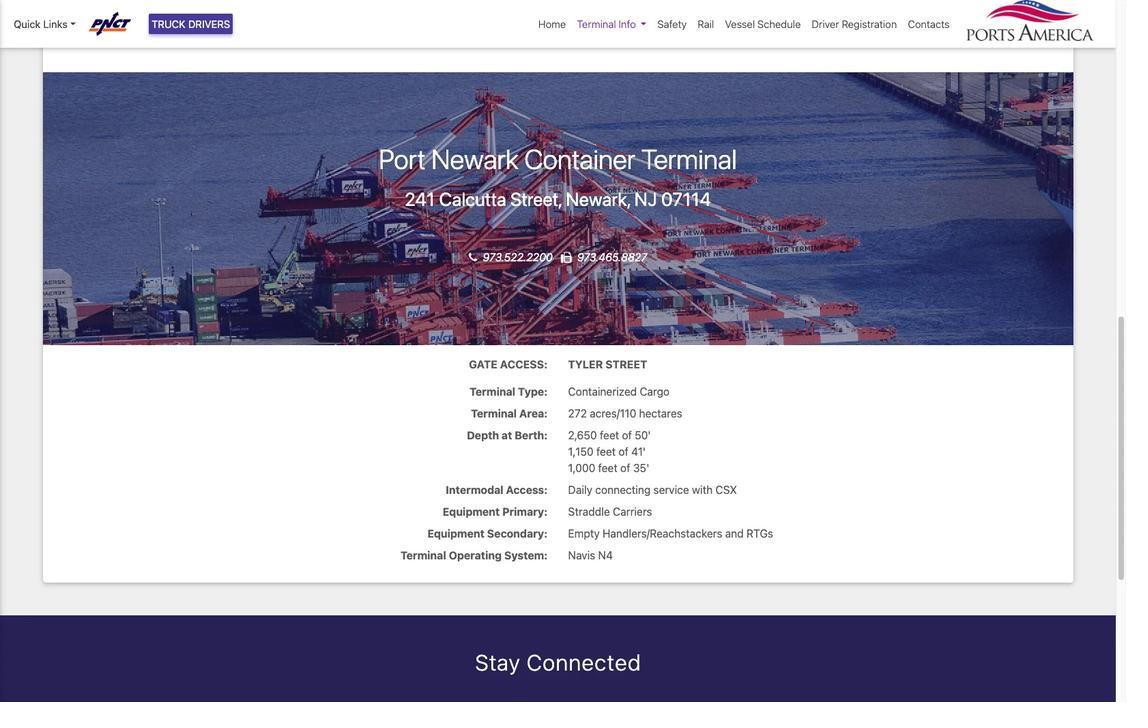 Task type: describe. For each thing, give the bounding box(es) containing it.
newark,
[[566, 188, 631, 210]]

272
[[568, 407, 587, 420]]

nj
[[635, 188, 657, 210]]

0 vertical spatial of
[[622, 429, 632, 442]]

yantian, china
[[886, 26, 945, 34]]

1 vertical spatial feet
[[597, 446, 616, 458]]

0 vertical spatial feet
[[600, 429, 619, 442]]

terminal for operating
[[401, 550, 446, 562]]

rail link
[[693, 11, 720, 37]]

terminal area:
[[471, 407, 548, 420]]

stay connected
[[475, 650, 641, 676]]

home link
[[533, 11, 572, 37]]

access: for gate access:
[[500, 358, 548, 371]]

tyler street
[[568, 358, 648, 371]]

vung
[[886, 11, 907, 19]]

quizim,
[[155, 11, 184, 19]]

saudi
[[186, 26, 209, 34]]

info
[[619, 18, 636, 30]]

newark
[[432, 142, 519, 175]]

07114
[[662, 188, 712, 210]]

secondary:
[[487, 528, 548, 540]]

quick
[[14, 18, 41, 30]]

port
[[379, 142, 426, 175]]

terminal operating system:
[[401, 550, 548, 562]]

connected
[[527, 650, 641, 676]]

empty
[[568, 528, 600, 540]]

intermodal access:
[[446, 484, 548, 496]]

calcutta
[[439, 188, 507, 210]]

2 vertical spatial feet
[[599, 462, 618, 474]]

navis
[[568, 550, 596, 562]]

karachi-bin quizim, pakistan
[[105, 11, 222, 19]]

daily connecting service with csx
[[568, 484, 737, 496]]

straddle carriers
[[568, 506, 652, 518]]

rtgs
[[747, 528, 774, 540]]

terminal type:
[[470, 386, 548, 398]]

tau,
[[909, 11, 925, 19]]

type:
[[518, 386, 548, 398]]

navis n4
[[568, 550, 613, 562]]

gate access:
[[469, 358, 548, 371]]

vung tau, vietnam
[[886, 11, 960, 19]]

carriers
[[613, 506, 652, 518]]

rail
[[698, 18, 714, 30]]

primary:
[[503, 506, 548, 518]]

quick links
[[14, 18, 68, 30]]

drivers
[[188, 18, 230, 30]]

272 acres/110 hectares
[[568, 407, 683, 420]]

equipment primary:
[[443, 506, 548, 518]]

2,650 feet of 50' 1,150 feet of 41' 1,000 feet of 35'
[[568, 429, 651, 474]]

handlers/reachstackers
[[603, 528, 723, 540]]

schedule
[[758, 18, 801, 30]]

equipment for equipment primary:
[[443, 506, 500, 518]]

intermodal
[[446, 484, 504, 496]]

king
[[105, 26, 123, 34]]

yantian,
[[886, 26, 920, 34]]

terminal info
[[577, 18, 636, 30]]

equipment for equipment secondary:
[[428, 528, 485, 540]]

contacts
[[908, 18, 950, 30]]

service
[[654, 484, 689, 496]]

at
[[502, 429, 512, 442]]

china
[[922, 26, 945, 34]]

1 vertical spatial of
[[619, 446, 629, 458]]

terminal for type:
[[470, 386, 516, 398]]

empty handlers/reachstackers and rtgs
[[568, 528, 774, 540]]

depth
[[467, 429, 499, 442]]

n4
[[599, 550, 613, 562]]

vessel schedule
[[725, 18, 801, 30]]

973.522.2200
[[483, 251, 556, 263]]

street,
[[511, 188, 562, 210]]

abdullah
[[125, 26, 164, 34]]

safety
[[658, 18, 687, 30]]

973.465.8827
[[578, 251, 647, 263]]

arabia
[[210, 26, 238, 34]]



Task type: locate. For each thing, give the bounding box(es) containing it.
0 vertical spatial equipment
[[443, 506, 500, 518]]

berth:
[[515, 429, 548, 442]]

containerized cargo
[[568, 386, 670, 398]]

csx
[[716, 484, 737, 496]]

and
[[726, 528, 744, 540]]

street
[[606, 358, 648, 371]]

terminal for area:
[[471, 407, 517, 420]]

daily
[[568, 484, 593, 496]]

1,150
[[568, 446, 594, 458]]

vessel schedule link
[[720, 11, 807, 37]]

hectares
[[639, 407, 683, 420]]

of
[[622, 429, 632, 442], [619, 446, 629, 458], [621, 462, 631, 474]]

241
[[405, 188, 435, 210]]

acres/110
[[590, 407, 637, 420]]

connecting
[[596, 484, 651, 496]]

241 calcutta street,                         newark, nj 07114
[[405, 188, 712, 210]]

area:
[[520, 407, 548, 420]]

home
[[539, 18, 566, 30]]

driver registration link
[[807, 11, 903, 37]]

access: for intermodal access:
[[506, 484, 548, 496]]

container
[[525, 142, 636, 175]]

containerized
[[568, 386, 637, 398]]

feet right '1,150'
[[597, 446, 616, 458]]

equipment secondary:
[[428, 528, 548, 540]]

karachi-
[[105, 11, 141, 19]]

registration
[[842, 18, 897, 30]]

terminal left operating
[[401, 550, 446, 562]]

depth at berth:
[[467, 429, 548, 442]]

of left 41'
[[619, 446, 629, 458]]

quick links link
[[14, 16, 76, 32]]

1 vertical spatial access:
[[506, 484, 548, 496]]

driver
[[812, 18, 840, 30]]

links
[[43, 18, 68, 30]]

terminal info link
[[572, 11, 652, 37]]

terminal up the depth
[[471, 407, 517, 420]]

2,650
[[568, 429, 597, 442]]

port newark container terminal
[[379, 142, 737, 175]]

vessel
[[725, 18, 755, 30]]

terminal up terminal area:
[[470, 386, 516, 398]]

access: up primary:
[[506, 484, 548, 496]]

bin
[[141, 11, 154, 19]]

stay
[[475, 650, 521, 676]]

cargo
[[640, 386, 670, 398]]

feet
[[600, 429, 619, 442], [597, 446, 616, 458], [599, 462, 618, 474]]

city,
[[166, 26, 184, 34]]

41'
[[632, 446, 646, 458]]

50'
[[635, 429, 651, 442]]

driver registration
[[812, 18, 897, 30]]

feet down acres/110
[[600, 429, 619, 442]]

terminal up "07114"
[[642, 142, 737, 175]]

with
[[692, 484, 713, 496]]

terminal left info
[[577, 18, 616, 30]]

2 vertical spatial of
[[621, 462, 631, 474]]

operating
[[449, 550, 502, 562]]

1,000
[[568, 462, 596, 474]]

access: up the type:
[[500, 358, 548, 371]]

0 vertical spatial access:
[[500, 358, 548, 371]]

equipment up terminal operating system:
[[428, 528, 485, 540]]

terminal for info
[[577, 18, 616, 30]]

terminal
[[577, 18, 616, 30], [642, 142, 737, 175], [470, 386, 516, 398], [471, 407, 517, 420], [401, 550, 446, 562]]

truck drivers
[[152, 18, 230, 30]]

straddle
[[568, 506, 610, 518]]

of left 50'
[[622, 429, 632, 442]]

gate
[[469, 358, 498, 371]]

equipment down "intermodal"
[[443, 506, 500, 518]]

of left the 35'
[[621, 462, 631, 474]]

1 vertical spatial equipment
[[428, 528, 485, 540]]

king abdullah city, saudi arabia
[[105, 26, 238, 34]]

contacts link
[[903, 11, 956, 37]]

safety link
[[652, 11, 693, 37]]

truck drivers link
[[149, 14, 233, 34]]

truck
[[152, 18, 186, 30]]

tyler
[[568, 358, 603, 371]]

35'
[[634, 462, 650, 474]]

vietnam
[[927, 11, 960, 19]]

feet right 1,000
[[599, 462, 618, 474]]



Task type: vqa. For each thing, say whether or not it's contained in the screenshot.
Carriers
yes



